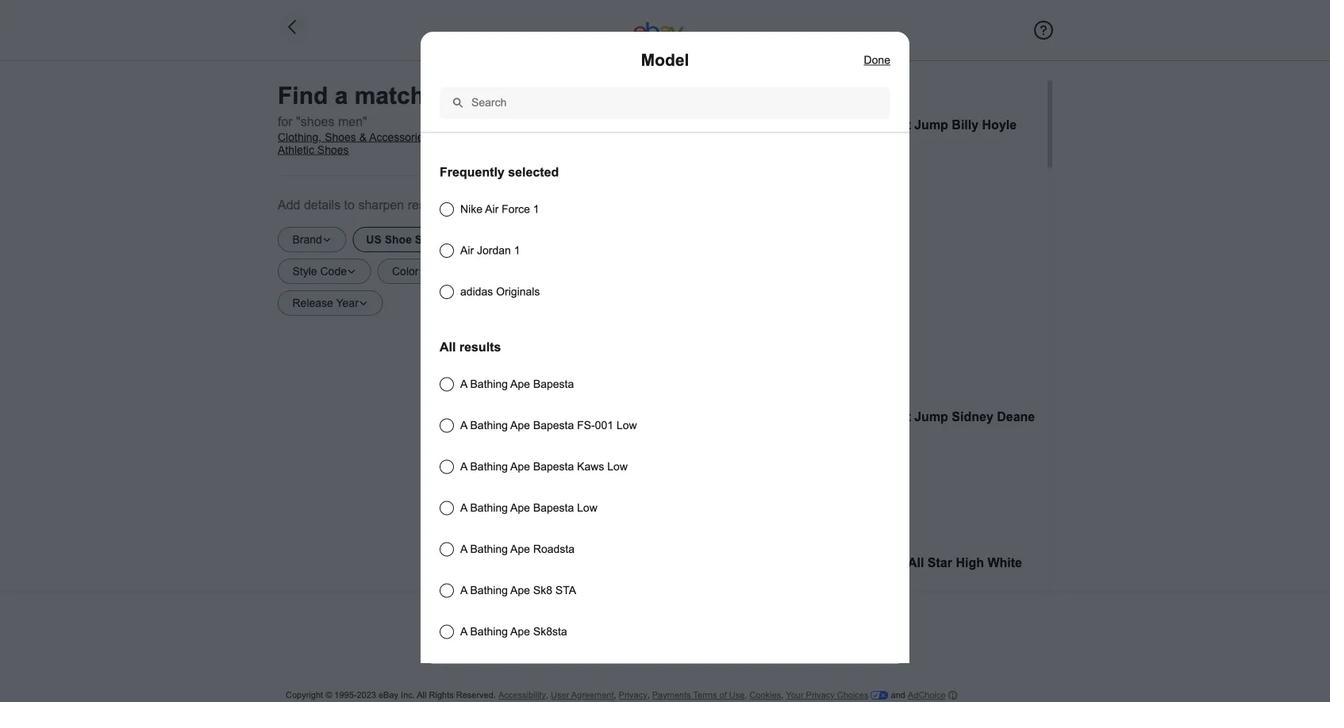 Task type: vqa. For each thing, say whether or not it's contained in the screenshot.
Price dropdown button
no



Task type: locate. For each thing, give the bounding box(es) containing it.
0 vertical spatial all
[[440, 340, 456, 354]]

a bathing ape sk8 sta
[[460, 584, 576, 596]]

2009 inside size 3 - nike hyperize men can't jump billy hoyle gray 2009
[[749, 137, 777, 151]]

size inside size 3 - nike hyperize men can't jump billy hoyle gray 2009
[[717, 117, 742, 132]]

menu containing frequently selected
[[440, 158, 890, 702]]

size up black
[[717, 410, 742, 424]]

1 vertical spatial hyperize
[[794, 410, 847, 424]]

product
[[670, 82, 707, 94]]

men inside size 3 - nike hyperize men can't jump billy hoyle gray 2009
[[851, 117, 876, 132]]

3 up gray
[[746, 117, 753, 132]]

a down the 'a bathing ape bapesta'
[[460, 419, 467, 431]]

bathing down all results
[[470, 378, 508, 390]]

privacy right your
[[806, 690, 835, 700]]

adidas originals
[[460, 285, 540, 298]]

1
[[533, 203, 539, 215], [514, 244, 520, 256]]

1 a from the top
[[460, 378, 467, 390]]

a for a bathing ape bapesta kaws low
[[460, 460, 467, 473]]

2 vertical spatial 3
[[746, 556, 753, 570]]

2 hyperize from the top
[[794, 410, 847, 424]]

frequently
[[440, 165, 505, 179]]

> right accessories on the top left
[[432, 131, 439, 143]]

3 inside 'size 3 - nike hyperize men can't jump sidney deane black 2009'
[[746, 410, 753, 424]]

size 3 - nike hyperize men can't jump billy hoyle gray 2009 button
[[577, 115, 1040, 242]]

low down kaws
[[577, 502, 597, 514]]

results up the 'a bathing ape bapesta'
[[459, 340, 501, 354]]

can't inside size 3 - nike hyperize men can't jump billy hoyle gray 2009
[[880, 117, 911, 132]]

men for size 3 - nike hyperize men can't jump billy hoyle gray 2009
[[851, 117, 876, 132]]

ape up a bathing ape bapesta low
[[510, 460, 530, 473]]

men
[[851, 117, 876, 132], [442, 131, 463, 143], [851, 410, 876, 424]]

all
[[440, 340, 456, 354], [908, 556, 924, 570], [417, 690, 427, 700]]

- inside 'size 3 - nike hyperize men can't jump sidney deane black 2009'
[[756, 410, 760, 424]]

size for size 3 - nike hyperize men can't jump billy hoyle gray 2009
[[717, 117, 742, 132]]

0 horizontal spatial all
[[417, 690, 427, 700]]

2 bapesta from the top
[[533, 419, 574, 431]]

size
[[717, 117, 742, 132], [717, 410, 742, 424], [717, 556, 742, 570]]

bapesta
[[533, 378, 574, 390], [533, 419, 574, 431], [533, 460, 574, 473], [533, 502, 574, 514]]

2 horizontal spatial all
[[908, 556, 924, 570]]

a up a bathing ape roadsta
[[460, 502, 467, 514]]

can't inside 'size 3 - nike hyperize men can't jump sidney deane black 2009'
[[880, 410, 911, 424]]

1 vertical spatial jump
[[914, 410, 948, 424]]

low right 001
[[617, 419, 637, 431]]

monochrome
[[717, 575, 796, 589]]

2 bathing from the top
[[470, 419, 508, 431]]

5 a from the top
[[460, 543, 467, 555]]

2009 right black
[[754, 429, 782, 443]]

- for black
[[756, 410, 760, 424]]

3 up black
[[746, 410, 753, 424]]

2 vertical spatial low
[[577, 502, 597, 514]]

, left 'user'
[[546, 690, 548, 700]]

jump inside 'size 3 - nike hyperize men can't jump sidney deane black 2009'
[[914, 410, 948, 424]]

0 vertical spatial can't
[[880, 117, 911, 132]]

bathing for a bathing ape sk8sta
[[470, 625, 508, 638]]

1 3 from the top
[[746, 117, 753, 132]]

size 3 - converse chuck taylor all star high white monochrome - 1t406
[[717, 556, 1022, 589]]

air left jordan
[[460, 244, 474, 256]]

a bathing ape roadsta
[[460, 543, 575, 555]]

all for copyright © 1995-2023 ebay inc. all rights reserved. accessibility , user agreement , privacy , payments terms of use , cookies , your privacy choices
[[417, 690, 427, 700]]

2 jump from the top
[[914, 410, 948, 424]]

ape for a bathing ape sk8 sta
[[510, 584, 530, 596]]

jump left sidney
[[914, 410, 948, 424]]

size for size 3 - nike hyperize men can't jump sidney deane black 2009
[[717, 410, 742, 424]]

1 vertical spatial all
[[908, 556, 924, 570]]

bathing for a bathing ape bapesta
[[470, 378, 508, 390]]

adchoice
[[908, 690, 946, 700]]

a for a bathing ape bapesta low
[[460, 502, 467, 514]]

done
[[864, 54, 890, 66]]

, left cookies
[[745, 690, 747, 700]]

cookies link
[[750, 690, 781, 701]]

>
[[432, 131, 439, 143], [466, 131, 473, 143], [543, 131, 549, 143]]

results inside model dialog
[[459, 340, 501, 354]]

, left your
[[781, 690, 784, 700]]

1 vertical spatial results
[[459, 340, 501, 354]]

all inside model dialog
[[440, 340, 456, 354]]

bapesta up roadsta
[[533, 502, 574, 514]]

1 vertical spatial 1
[[514, 244, 520, 256]]

2 horizontal spatial >
[[543, 131, 549, 143]]

nike air force 1
[[460, 203, 539, 215]]

3 a from the top
[[460, 460, 467, 473]]

1 horizontal spatial >
[[466, 131, 473, 143]]

bapesta left kaws
[[533, 460, 574, 473]]

a up a bathing ape bapesta low
[[460, 460, 467, 473]]

terms
[[693, 690, 717, 700]]

1 vertical spatial size
[[717, 410, 742, 424]]

3 bathing from the top
[[470, 460, 508, 473]]

bathing up a bathing ape bapesta low
[[470, 460, 508, 473]]

copyright
[[286, 690, 323, 700]]

0 vertical spatial 2009
[[749, 137, 777, 151]]

0 vertical spatial hyperize
[[794, 117, 847, 132]]

a up a bathing ape sk8 sta
[[460, 543, 467, 555]]

bathing up a bathing ape sk8sta
[[470, 584, 508, 596]]

results right sharpen
[[408, 198, 445, 212]]

5 ape from the top
[[510, 543, 530, 555]]

-
[[756, 117, 760, 132], [756, 410, 760, 424], [756, 556, 760, 570], [800, 575, 804, 589]]

1 vertical spatial nike
[[460, 203, 483, 215]]

men"
[[338, 114, 367, 129]]

5 bathing from the top
[[470, 543, 508, 555]]

bapesta left "fs-"
[[533, 419, 574, 431]]

bathing up a bathing ape roadsta
[[470, 502, 508, 514]]

deane
[[997, 410, 1035, 424]]

bapesta up a bathing ape bapesta fs-001 low on the left bottom
[[533, 378, 574, 390]]

1 bathing from the top
[[470, 378, 508, 390]]

4 bathing from the top
[[470, 502, 508, 514]]

> left men's
[[466, 131, 473, 143]]

payments terms of use link
[[652, 690, 745, 701]]

2 can't from the top
[[880, 410, 911, 424]]

, left privacy link
[[614, 690, 616, 700]]

1 horizontal spatial all
[[440, 340, 456, 354]]

nike inside model dialog
[[460, 203, 483, 215]]

0 horizontal spatial air
[[460, 244, 474, 256]]

a up the reserved.
[[460, 625, 467, 638]]

a up a bathing ape sk8sta
[[460, 584, 467, 596]]

ape left sk8sta
[[510, 625, 530, 638]]

choices
[[837, 690, 869, 700]]

bathing down a bathing ape sk8 sta
[[470, 625, 508, 638]]

size up gray
[[717, 117, 742, 132]]

nike inside size 3 - nike hyperize men can't jump billy hoyle gray 2009
[[764, 117, 791, 132]]

6 ape from the top
[[510, 584, 530, 596]]

1 jump from the top
[[914, 117, 948, 132]]

nike inside 'size 3 - nike hyperize men can't jump sidney deane black 2009'
[[764, 410, 791, 424]]

nike
[[764, 117, 791, 132], [460, 203, 483, 215], [764, 410, 791, 424]]

2 vertical spatial nike
[[764, 410, 791, 424]]

1 privacy from the left
[[619, 690, 647, 700]]

2 3 from the top
[[746, 410, 753, 424]]

bapesta for low
[[533, 502, 574, 514]]

privacy left "payments"
[[619, 690, 647, 700]]

bathing down the 'a bathing ape bapesta'
[[470, 419, 508, 431]]

your privacy choices link
[[786, 690, 888, 701]]

1 vertical spatial 2009
[[754, 429, 782, 443]]

can't for billy
[[880, 117, 911, 132]]

1 hyperize from the top
[[794, 117, 847, 132]]

1 horizontal spatial results
[[459, 340, 501, 354]]

can't for sidney
[[880, 410, 911, 424]]

fs-
[[577, 419, 595, 431]]

menu inside model dialog
[[440, 158, 890, 702]]

0 vertical spatial results
[[408, 198, 445, 212]]

Search text field
[[440, 87, 890, 119]]

3
[[746, 117, 753, 132], [746, 410, 753, 424], [746, 556, 753, 570]]

jump for sidney
[[914, 410, 948, 424]]

7 ape from the top
[[510, 625, 530, 638]]

match
[[354, 83, 425, 109]]

0 horizontal spatial 1
[[514, 244, 520, 256]]

0 horizontal spatial >
[[432, 131, 439, 143]]

low right kaws
[[607, 460, 628, 473]]

bathing for a bathing ape bapesta fs-001 low
[[470, 419, 508, 431]]

adidas
[[460, 285, 493, 298]]

jump inside size 3 - nike hyperize men can't jump billy hoyle gray 2009
[[914, 117, 948, 132]]

0 vertical spatial 1
[[533, 203, 539, 215]]

1t406
[[808, 575, 844, 589]]

shoes
[[325, 131, 356, 143], [508, 131, 540, 143], [317, 144, 349, 156]]

1 horizontal spatial privacy
[[806, 690, 835, 700]]

taylor
[[868, 556, 905, 570]]

ape
[[510, 378, 530, 390], [510, 419, 530, 431], [510, 460, 530, 473], [510, 502, 530, 514], [510, 543, 530, 555], [510, 584, 530, 596], [510, 625, 530, 638]]

2009 inside 'size 3 - nike hyperize men can't jump sidney deane black 2009'
[[754, 429, 782, 443]]

clothing,
[[278, 131, 322, 143]]

- inside size 3 - nike hyperize men can't jump billy hoyle gray 2009
[[756, 117, 760, 132]]

7 a from the top
[[460, 625, 467, 638]]

3 > from the left
[[543, 131, 549, 143]]

size inside size 3 - converse chuck taylor all star high white monochrome - 1t406
[[717, 556, 742, 570]]

jump left billy
[[914, 117, 948, 132]]

2 vertical spatial all
[[417, 690, 427, 700]]

ape left roadsta
[[510, 543, 530, 555]]

sk8sta
[[533, 625, 567, 638]]

privacy link
[[619, 690, 647, 701]]

3 ape from the top
[[510, 460, 530, 473]]

0 vertical spatial size
[[717, 117, 742, 132]]

"shoes
[[296, 114, 335, 129]]

0 vertical spatial jump
[[914, 117, 948, 132]]

ape left sk8 at bottom
[[510, 584, 530, 596]]

library
[[710, 82, 741, 94]]

1 right jordan
[[514, 244, 520, 256]]

hyperize inside 'size 3 - nike hyperize men can't jump sidney deane black 2009'
[[794, 410, 847, 424]]

size 3 - converse chuck taylor all star high white monochrome - 1t406 button
[[577, 553, 1040, 680]]

results
[[408, 198, 445, 212], [459, 340, 501, 354]]

1 size from the top
[[717, 117, 742, 132]]

bathing for a bathing ape bapesta kaws low
[[470, 460, 508, 473]]

model dialog
[[0, 0, 1330, 702]]

6 bathing from the top
[[470, 584, 508, 596]]

shoes right men's
[[508, 131, 540, 143]]

2 vertical spatial size
[[717, 556, 742, 570]]

all inside size 3 - converse chuck taylor all star high white monochrome - 1t406
[[908, 556, 924, 570]]

hyperize
[[794, 117, 847, 132], [794, 410, 847, 424]]

converse
[[764, 556, 822, 570]]

3 up monochrome
[[746, 556, 753, 570]]

0 vertical spatial nike
[[764, 117, 791, 132]]

menu
[[440, 158, 890, 702]]

accessibility link
[[498, 690, 546, 701]]

1 horizontal spatial air
[[485, 203, 499, 215]]

3 3 from the top
[[746, 556, 753, 570]]

jump for billy
[[914, 117, 948, 132]]

, left "payments"
[[647, 690, 650, 700]]

a down all results
[[460, 378, 467, 390]]

2 size from the top
[[717, 410, 742, 424]]

3 size from the top
[[717, 556, 742, 570]]

size up monochrome
[[717, 556, 742, 570]]

5 , from the left
[[781, 690, 784, 700]]

3 inside size 3 - converse chuck taylor all star high white monochrome - 1t406
[[746, 556, 753, 570]]

1 horizontal spatial 1
[[533, 203, 539, 215]]

ape up a bathing ape bapesta fs-001 low on the left bottom
[[510, 378, 530, 390]]

can't down done button
[[880, 117, 911, 132]]

4 bapesta from the top
[[533, 502, 574, 514]]

0 vertical spatial 3
[[746, 117, 753, 132]]

1 can't from the top
[[880, 117, 911, 132]]

inc.
[[401, 690, 415, 700]]

bathing up a bathing ape sk8 sta
[[470, 543, 508, 555]]

0 horizontal spatial privacy
[[619, 690, 647, 700]]

2009 right gray
[[749, 137, 777, 151]]

sidney
[[952, 410, 993, 424]]

air
[[485, 203, 499, 215], [460, 244, 474, 256]]

ape down the 'a bathing ape bapesta'
[[510, 419, 530, 431]]

men for size 3 - nike hyperize men can't jump sidney deane black 2009
[[851, 410, 876, 424]]

add details to sharpen results
[[278, 198, 445, 212]]

hyperize inside size 3 - nike hyperize men can't jump billy hoyle gray 2009
[[794, 117, 847, 132]]

2 ape from the top
[[510, 419, 530, 431]]

can't left sidney
[[880, 410, 911, 424]]

ape for a bathing ape roadsta
[[510, 543, 530, 555]]

1 ape from the top
[[510, 378, 530, 390]]

size for size 3 - converse chuck taylor all star high white monochrome - 1t406
[[717, 556, 742, 570]]

hyperize for gray
[[794, 117, 847, 132]]

4 ape from the top
[[510, 502, 530, 514]]

size inside 'size 3 - nike hyperize men can't jump sidney deane black 2009'
[[717, 410, 742, 424]]

2 a from the top
[[460, 419, 467, 431]]

4 a from the top
[[460, 502, 467, 514]]

> up selected
[[543, 131, 549, 143]]

size 3 - nike hyperize men can't jump billy hoyle gray 2009
[[717, 117, 1017, 151]]

ape for a bathing ape sk8sta
[[510, 625, 530, 638]]

1 vertical spatial low
[[607, 460, 628, 473]]

model
[[641, 51, 689, 69]]

bathing
[[470, 378, 508, 390], [470, 419, 508, 431], [470, 460, 508, 473], [470, 502, 508, 514], [470, 543, 508, 555], [470, 584, 508, 596], [470, 625, 508, 638]]

1 vertical spatial can't
[[880, 410, 911, 424]]

1 vertical spatial 3
[[746, 410, 753, 424]]

ape up a bathing ape roadsta
[[510, 502, 530, 514]]

men inside find a match for "shoes men" clothing, shoes & accessories > men > men's shoes > athletic shoes
[[442, 131, 463, 143]]

1 right force
[[533, 203, 539, 215]]

3 for black
[[746, 410, 753, 424]]

6 a from the top
[[460, 584, 467, 596]]

3 bapesta from the top
[[533, 460, 574, 473]]

7 bathing from the top
[[470, 625, 508, 638]]

size 3 - nike hyperize men can't jump sidney deane black 2009 button
[[577, 407, 1040, 534]]

men inside 'size 3 - nike hyperize men can't jump sidney deane black 2009'
[[851, 410, 876, 424]]

©
[[326, 690, 332, 700]]

sta
[[555, 584, 576, 596]]

air left force
[[485, 203, 499, 215]]

0 horizontal spatial results
[[408, 198, 445, 212]]

bathing for a bathing ape bapesta low
[[470, 502, 508, 514]]

3 inside size 3 - nike hyperize men can't jump billy hoyle gray 2009
[[746, 117, 753, 132]]

a
[[460, 378, 467, 390], [460, 419, 467, 431], [460, 460, 467, 473], [460, 502, 467, 514], [460, 543, 467, 555], [460, 584, 467, 596], [460, 625, 467, 638]]



Task type: describe. For each thing, give the bounding box(es) containing it.
a bathing ape bapesta low
[[460, 502, 597, 514]]

hyperize for black
[[794, 410, 847, 424]]

a for a bathing ape sk8sta
[[460, 625, 467, 638]]

black
[[717, 429, 751, 443]]

a bathing ape bapesta fs-001 low
[[460, 419, 637, 431]]

2009 for black
[[754, 429, 782, 443]]

a bathing ape bapesta kaws low
[[460, 460, 628, 473]]

sharpen
[[358, 198, 404, 212]]

1 > from the left
[[432, 131, 439, 143]]

a bathing ape sk8sta
[[460, 625, 567, 638]]

nike for size 3 - nike hyperize men can't jump sidney deane black 2009
[[764, 410, 791, 424]]

2 > from the left
[[466, 131, 473, 143]]

a for a bathing ape sk8 sta
[[460, 584, 467, 596]]

2 , from the left
[[614, 690, 616, 700]]

high
[[956, 556, 984, 570]]

bapesta for fs-
[[533, 419, 574, 431]]

from
[[626, 82, 649, 94]]

details
[[304, 198, 341, 212]]

0 vertical spatial low
[[617, 419, 637, 431]]

roadsta
[[533, 543, 575, 555]]

all results
[[440, 340, 501, 354]]

add
[[278, 198, 300, 212]]

payments
[[652, 690, 691, 700]]

agreement
[[571, 690, 614, 700]]

bathing for a bathing ape sk8 sta
[[470, 584, 508, 596]]

- for monochrome
[[756, 556, 760, 570]]

sk8
[[533, 584, 552, 596]]

1 , from the left
[[546, 690, 548, 700]]

a for a bathing ape bapesta
[[460, 378, 467, 390]]

athletic
[[278, 144, 314, 156]]

- for gray
[[756, 117, 760, 132]]

cookies
[[750, 690, 781, 700]]

accessibility
[[498, 690, 546, 700]]

use
[[729, 690, 745, 700]]

the
[[652, 82, 667, 94]]

a for a bathing ape bapesta fs-001 low
[[460, 419, 467, 431]]

user
[[551, 690, 569, 700]]

find
[[278, 83, 328, 109]]

ape for a bathing ape bapesta kaws low
[[510, 460, 530, 473]]

hoyle
[[982, 117, 1017, 132]]

a for a bathing ape roadsta
[[460, 543, 467, 555]]

accessories
[[369, 131, 429, 143]]

copyright © 1995-2023 ebay inc. all rights reserved. accessibility , user agreement , privacy , payments terms of use , cookies , your privacy choices
[[286, 690, 869, 700]]

2009 for gray
[[749, 137, 777, 151]]

3 for gray
[[746, 117, 753, 132]]

top
[[577, 82, 595, 94]]

3 for monochrome
[[746, 556, 753, 570]]

1 bapesta from the top
[[533, 378, 574, 390]]

adchoice link
[[908, 690, 958, 702]]

rights
[[429, 690, 454, 700]]

of
[[719, 690, 727, 700]]

1995-
[[334, 690, 357, 700]]

chuck
[[825, 556, 864, 570]]

done button
[[864, 51, 890, 70]]

ape for a bathing ape bapesta
[[510, 378, 530, 390]]

4 , from the left
[[745, 690, 747, 700]]

bathing for a bathing ape roadsta
[[470, 543, 508, 555]]

your
[[786, 690, 804, 700]]

top picks from the product library
[[577, 82, 741, 94]]

find a match for "shoes men" clothing, shoes & accessories > men > men's shoes > athletic shoes
[[278, 83, 549, 156]]

0 vertical spatial air
[[485, 203, 499, 215]]

clothing, shoes & accessories > men > men's shoes > athletic shoes button
[[278, 131, 552, 156]]

a
[[335, 83, 348, 109]]

&
[[359, 131, 367, 143]]

ape for a bathing ape bapesta low
[[510, 502, 530, 514]]

shoes down "shoes
[[317, 144, 349, 156]]

and
[[891, 690, 905, 700]]

ebay
[[379, 690, 398, 700]]

all for size 3 - converse chuck taylor all star high white monochrome - 1t406
[[908, 556, 924, 570]]

001
[[595, 419, 614, 431]]

selected
[[508, 165, 559, 179]]

and adchoice
[[888, 690, 946, 700]]

gray
[[717, 137, 746, 151]]

1 vertical spatial air
[[460, 244, 474, 256]]

shoes down "men""
[[325, 131, 356, 143]]

men's
[[476, 131, 505, 143]]

size 3 - nike hyperize men can't jump sidney deane black 2009
[[717, 410, 1035, 443]]

to
[[344, 198, 355, 212]]

3 , from the left
[[647, 690, 650, 700]]

a bathing ape bapesta
[[460, 378, 574, 390]]

user agreement link
[[551, 690, 614, 701]]

originals
[[496, 285, 540, 298]]

billy
[[952, 117, 979, 132]]

nike for size 3 - nike hyperize men can't jump billy hoyle gray 2009
[[764, 117, 791, 132]]

force
[[502, 203, 530, 215]]

white
[[988, 556, 1022, 570]]

star
[[928, 556, 952, 570]]

ape for a bathing ape bapesta fs-001 low
[[510, 419, 530, 431]]

jordan
[[477, 244, 511, 256]]

frequently selected
[[440, 165, 559, 179]]

reserved.
[[456, 690, 496, 700]]

picks
[[598, 82, 623, 94]]

air jordan 1
[[460, 244, 520, 256]]

2 privacy from the left
[[806, 690, 835, 700]]

for
[[278, 114, 293, 129]]

bapesta for kaws
[[533, 460, 574, 473]]



